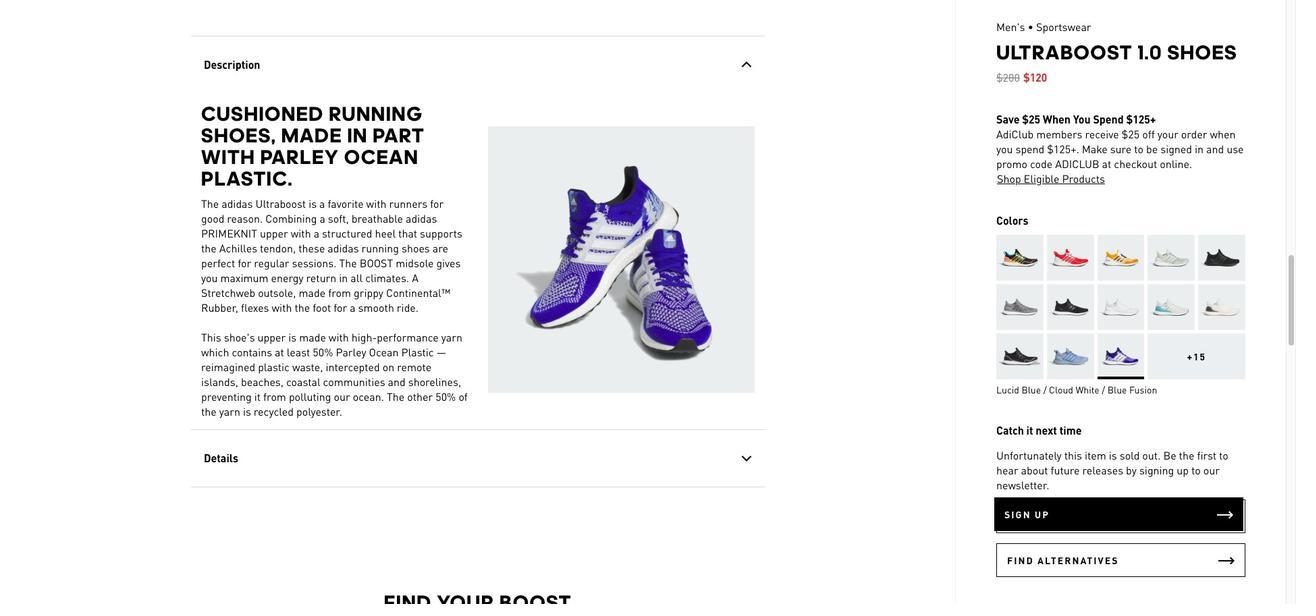 Task type: locate. For each thing, give the bounding box(es) containing it.
2 horizontal spatial for
[[430, 196, 444, 210]]

our down first
[[1204, 463, 1220, 478]]

shop eligible products link
[[997, 172, 1106, 186]]

1 vertical spatial up
[[1035, 509, 1050, 521]]

up
[[1177, 463, 1189, 478], [1035, 509, 1050, 521]]

ocean up the on
[[369, 345, 398, 359]]

running
[[329, 102, 423, 125], [361, 241, 399, 255]]

maximum
[[220, 271, 268, 285]]

1 / from the left
[[1044, 384, 1047, 396]]

description
[[204, 57, 260, 71]]

0 vertical spatial to
[[1135, 142, 1144, 156]]

about
[[1022, 463, 1049, 478]]

1 vertical spatial you
[[201, 271, 217, 285]]

the right be on the right
[[1180, 448, 1195, 463]]

1 blue from the left
[[1022, 384, 1042, 396]]

a down grippy
[[350, 300, 355, 314]]

these
[[298, 241, 325, 255]]

2 vertical spatial adidas
[[327, 241, 359, 255]]

you up promo on the top right of the page
[[997, 142, 1013, 156]]

in left all
[[339, 271, 348, 285]]

plastic
[[258, 360, 289, 374]]

1 horizontal spatial the
[[339, 256, 357, 270]]

is inside the unfortunately this item is sold out. be the first to hear about future releases by signing up to our newsletter.
[[1110, 448, 1118, 463]]

product color: core black / core black / wonder quartz image
[[997, 334, 1044, 380]]

is left the sold
[[1110, 448, 1118, 463]]

is up combining
[[308, 196, 317, 210]]

midsole
[[396, 256, 434, 270]]

find
[[1008, 555, 1035, 567]]

0 vertical spatial and
[[1207, 142, 1225, 156]]

blue right lucid
[[1022, 384, 1042, 396]]

0 horizontal spatial adidas
[[221, 196, 253, 210]]

which
[[201, 345, 229, 359]]

to left be
[[1135, 142, 1144, 156]]

0 vertical spatial parley
[[260, 145, 339, 169]]

up inside sign up button
[[1035, 509, 1050, 521]]

for up the maximum
[[238, 256, 251, 270]]

1 vertical spatial product color: core black / core black / beam green image
[[1047, 284, 1095, 330]]

the left the "other"
[[387, 389, 404, 404]]

blue left fusion
[[1108, 384, 1128, 396]]

$125+
[[1127, 112, 1157, 126]]

1 vertical spatial running
[[361, 241, 399, 255]]

$200
[[997, 70, 1020, 84]]

colors
[[997, 213, 1029, 228]]

sign up
[[1005, 509, 1050, 521]]

made
[[281, 123, 342, 147], [299, 285, 325, 300], [299, 330, 326, 344]]

signed
[[1161, 142, 1193, 156]]

0 vertical spatial yarn
[[441, 330, 462, 344]]

1 horizontal spatial our
[[1204, 463, 1220, 478]]

with down the cushioned
[[201, 145, 255, 169]]

product color: cloud white / cloud white / cloud white image
[[1098, 284, 1145, 330]]

communities
[[323, 375, 385, 389]]

the
[[201, 196, 219, 210], [339, 256, 357, 270], [387, 389, 404, 404]]

other
[[407, 389, 433, 404]]

performance
[[377, 330, 439, 344]]

adidas down structured
[[327, 241, 359, 255]]

yarn down the preventing
[[219, 404, 240, 418]]

upper
[[260, 226, 288, 240], [257, 330, 286, 344]]

0 vertical spatial ocean
[[344, 145, 419, 169]]

product color: core black / core black / bright blue image
[[997, 235, 1044, 281]]

at inside cushioned running shoes, made in part with parley ocean plastic. the adidas ultraboost is a favorite with runners for good reason. combining a soft, breathable adidas primeknit upper with a structured heel that supports the achilles tendon, these adidas running shoes are perfect for regular sessions. the boost midsole gives you maximum energy return in all climates. a stretchweb outsole, made from grippy continental™ rubber, flexes with the foot for a smooth ride. this shoe's upper is made with high-performance yarn which contains at least 50% parley ocean plastic — reimagined plastic waste, intercepted on remote islands, beaches, coastal communities and shorelines, preventing it from polluting our ocean. the other 50% of the yarn is recycled polyester.
[[275, 345, 284, 359]]

0 horizontal spatial yarn
[[219, 404, 240, 418]]

to right first
[[1220, 448, 1229, 463]]

polyester.
[[296, 404, 342, 418]]

1 horizontal spatial and
[[1207, 142, 1225, 156]]

1 horizontal spatial to
[[1192, 463, 1201, 478]]

$25 up adiclub
[[1023, 112, 1041, 126]]

0 vertical spatial $25
[[1023, 112, 1041, 126]]

1 horizontal spatial you
[[997, 142, 1013, 156]]

2 horizontal spatial the
[[387, 389, 404, 404]]

0 vertical spatial from
[[328, 285, 351, 300]]

$25
[[1023, 112, 1041, 126], [1122, 127, 1140, 141]]

0 horizontal spatial it
[[254, 389, 260, 404]]

adidas up reason.
[[221, 196, 253, 210]]

product color: crystal white / crystal white / preloved blue image
[[1148, 284, 1196, 330]]

to
[[1135, 142, 1144, 156], [1220, 448, 1229, 463], [1192, 463, 1201, 478]]

shoes
[[402, 241, 430, 255]]

adidas
[[221, 196, 253, 210], [406, 211, 437, 225], [327, 241, 359, 255]]

0 horizontal spatial 50%
[[313, 345, 333, 359]]

1 vertical spatial for
[[238, 256, 251, 270]]

it left next
[[1027, 423, 1034, 438]]

/ left cloud
[[1044, 384, 1047, 396]]

sign
[[1005, 509, 1032, 521]]

releases
[[1083, 463, 1124, 478]]

is
[[308, 196, 317, 210], [288, 330, 296, 344], [243, 404, 251, 418], [1110, 448, 1118, 463]]

1 vertical spatial made
[[299, 285, 325, 300]]

product color: off white / off white / core black image
[[1199, 284, 1246, 330]]

and inside save $25 when you spend $125+ adiclub members receive $25 off your order when you spend $125+. make sure to be signed in and use promo code adiclub at checkout online. shop eligible products
[[1207, 142, 1225, 156]]

shoes
[[1168, 41, 1238, 64]]

and
[[1207, 142, 1225, 156], [388, 375, 405, 389]]

1 vertical spatial 50%
[[435, 389, 456, 404]]

for right the runners at the left top of the page
[[430, 196, 444, 210]]

at up plastic
[[275, 345, 284, 359]]

50% left "of"
[[435, 389, 456, 404]]

ultraboost up combining
[[255, 196, 306, 210]]

0 vertical spatial our
[[334, 389, 350, 404]]

is down the preventing
[[243, 404, 251, 418]]

0 vertical spatial upper
[[260, 226, 288, 240]]

cushioned running shoes, made in part with parley ocean plastic. the adidas ultraboost is a favorite with runners for good reason. combining a soft, breathable adidas primeknit upper with a structured heel that supports the achilles tendon, these adidas running shoes are perfect for regular sessions. the boost midsole gives you maximum energy return in all climates. a stretchweb outsole, made from grippy continental™ rubber, flexes with the foot for a smooth ride. this shoe's upper is made with high-performance yarn which contains at least 50% parley ocean plastic — reimagined plastic waste, intercepted on remote islands, beaches, coastal communities and shorelines, preventing it from polluting our ocean. the other 50% of the yarn is recycled polyester.
[[201, 102, 468, 418]]

boost
[[359, 256, 393, 270]]

1 horizontal spatial blue
[[1108, 384, 1128, 396]]

catch
[[997, 423, 1025, 438]]

that
[[398, 226, 417, 240]]

ultraboost down sportswear
[[997, 41, 1133, 64]]

breathable
[[351, 211, 403, 225]]

stretchweb
[[201, 285, 255, 300]]

find alternatives button
[[997, 544, 1246, 577]]

1 horizontal spatial product color: core black / core black / beam green image
[[1199, 235, 1246, 281]]

+15
[[1188, 351, 1207, 363]]

the up all
[[339, 256, 357, 270]]

contains
[[232, 345, 272, 359]]

cushioned
[[201, 102, 324, 125]]

1 vertical spatial adidas
[[406, 211, 437, 225]]

sessions.
[[292, 256, 336, 270]]

with down combining
[[291, 226, 311, 240]]

you down perfect
[[201, 271, 217, 285]]

0 horizontal spatial blue
[[1022, 384, 1042, 396]]

with
[[201, 145, 255, 169], [366, 196, 386, 210], [291, 226, 311, 240], [272, 300, 292, 314], [328, 330, 349, 344]]

0 horizontal spatial /
[[1044, 384, 1047, 396]]

from down all
[[328, 285, 351, 300]]

up right signing
[[1177, 463, 1189, 478]]

0 horizontal spatial from
[[263, 389, 286, 404]]

$25 up sure
[[1122, 127, 1140, 141]]

promo
[[997, 157, 1028, 171]]

details button
[[191, 430, 765, 487]]

when
[[1211, 127, 1236, 141]]

with down outsole,
[[272, 300, 292, 314]]

fusion
[[1130, 384, 1158, 396]]

upper up contains
[[257, 330, 286, 344]]

1 horizontal spatial /
[[1102, 384, 1106, 396]]

0 vertical spatial it
[[254, 389, 260, 404]]

to down first
[[1192, 463, 1201, 478]]

1 horizontal spatial from
[[328, 285, 351, 300]]

1 horizontal spatial at
[[1103, 157, 1112, 171]]

yarn up —
[[441, 330, 462, 344]]

it inside cushioned running shoes, made in part with parley ocean plastic. the adidas ultraboost is a favorite with runners for good reason. combining a soft, breathable adidas primeknit upper with a structured heel that supports the achilles tendon, these adidas running shoes are perfect for regular sessions. the boost midsole gives you maximum energy return in all climates. a stretchweb outsole, made from grippy continental™ rubber, flexes with the foot for a smooth ride. this shoe's upper is made with high-performance yarn which contains at least 50% parley ocean plastic — reimagined plastic waste, intercepted on remote islands, beaches, coastal communities and shorelines, preventing it from polluting our ocean. the other 50% of the yarn is recycled polyester.
[[254, 389, 260, 404]]

and down the on
[[388, 375, 405, 389]]

0 vertical spatial at
[[1103, 157, 1112, 171]]

details
[[204, 451, 238, 465]]

1 vertical spatial our
[[1204, 463, 1220, 478]]

intercepted
[[326, 360, 380, 374]]

our down communities
[[334, 389, 350, 404]]

at inside save $25 when you spend $125+ adiclub members receive $25 off your order when you spend $125+. make sure to be signed in and use promo code adiclub at checkout online. shop eligible products
[[1103, 157, 1112, 171]]

men's • sportswear ultraboost 1.0 shoes $200 $120
[[997, 20, 1238, 84]]

upper up the tendon,
[[260, 226, 288, 240]]

polluting
[[289, 389, 331, 404]]

parley down the cushioned
[[260, 145, 339, 169]]

the up good
[[201, 196, 219, 210]]

/ right white
[[1102, 384, 1106, 396]]

hear
[[997, 463, 1019, 478]]

product color: core black / core black / beam green image up product color: blue dawn / blue dawn / blue fusion image
[[1047, 284, 1095, 330]]

with up breathable
[[366, 196, 386, 210]]

0 horizontal spatial product color: core black / core black / beam green image
[[1047, 284, 1095, 330]]

it down 'beaches,'
[[254, 389, 260, 404]]

from
[[328, 285, 351, 300], [263, 389, 286, 404]]

with left high-
[[328, 330, 349, 344]]

0 vertical spatial for
[[430, 196, 444, 210]]

$125+.
[[1048, 142, 1080, 156]]

and down when
[[1207, 142, 1225, 156]]

when
[[1043, 112, 1071, 126]]

at down 'make'
[[1103, 157, 1112, 171]]

code
[[1031, 157, 1053, 171]]

reimagined
[[201, 360, 255, 374]]

1 vertical spatial yarn
[[219, 404, 240, 418]]

1 vertical spatial it
[[1027, 423, 1034, 438]]

adidas down the runners at the left top of the page
[[406, 211, 437, 225]]

lucid blue / cloud white / blue fusion
[[997, 384, 1158, 396]]

save $25 when you spend $125+ adiclub members receive $25 off your order when you spend $125+. make sure to be signed in and use promo code adiclub at checkout online. shop eligible products
[[997, 112, 1245, 186]]

1 horizontal spatial yarn
[[441, 330, 462, 344]]

1 vertical spatial and
[[388, 375, 405, 389]]

2 horizontal spatial to
[[1220, 448, 1229, 463]]

the left foot
[[294, 300, 310, 314]]

is up the least
[[288, 330, 296, 344]]

up right 'sign'
[[1035, 509, 1050, 521]]

for right foot
[[333, 300, 347, 314]]

0 vertical spatial the
[[201, 196, 219, 210]]

0 horizontal spatial to
[[1135, 142, 1144, 156]]

in down order
[[1196, 142, 1204, 156]]

spend
[[1094, 112, 1124, 126]]

50% up waste, on the left of page
[[313, 345, 333, 359]]

parley up intercepted
[[336, 345, 366, 359]]

shoe's
[[224, 330, 255, 344]]

2 vertical spatial for
[[333, 300, 347, 314]]

a
[[412, 271, 418, 285]]

product color: core black / core black / beam green image up product color: off white / off white / core black image
[[1199, 235, 1246, 281]]

0 horizontal spatial at
[[275, 345, 284, 359]]

sign up button
[[995, 498, 1244, 532]]

0 vertical spatial 50%
[[313, 345, 333, 359]]

parley
[[260, 145, 339, 169], [336, 345, 366, 359]]

product color: core black / core black / beam green image
[[1199, 235, 1246, 281], [1047, 284, 1095, 330]]

a
[[319, 196, 325, 210], [319, 211, 325, 225], [313, 226, 319, 240], [350, 300, 355, 314]]

0 vertical spatial up
[[1177, 463, 1189, 478]]

2 horizontal spatial adidas
[[406, 211, 437, 225]]

1 horizontal spatial up
[[1177, 463, 1189, 478]]

1 horizontal spatial ultraboost
[[997, 41, 1133, 64]]

0 horizontal spatial up
[[1035, 509, 1050, 521]]

the down the preventing
[[201, 404, 216, 418]]

0 horizontal spatial ultraboost
[[255, 196, 306, 210]]

0 horizontal spatial and
[[388, 375, 405, 389]]

0 horizontal spatial you
[[201, 271, 217, 285]]

1 vertical spatial ultraboost
[[255, 196, 306, 210]]

2 vertical spatial to
[[1192, 463, 1201, 478]]

ocean up the runners at the left top of the page
[[344, 145, 419, 169]]

50%
[[313, 345, 333, 359], [435, 389, 456, 404]]

0 vertical spatial product color: core black / core black / beam green image
[[1199, 235, 1246, 281]]

islands,
[[201, 375, 238, 389]]

0 vertical spatial ultraboost
[[997, 41, 1133, 64]]

members
[[1037, 127, 1083, 141]]

alternatives
[[1038, 555, 1119, 567]]

1 vertical spatial the
[[339, 256, 357, 270]]

yarn
[[441, 330, 462, 344], [219, 404, 240, 418]]

1 vertical spatial at
[[275, 345, 284, 359]]

online.
[[1160, 157, 1193, 171]]

catch it next time
[[997, 423, 1082, 438]]

ocean
[[344, 145, 419, 169], [369, 345, 398, 359]]

from up recycled
[[263, 389, 286, 404]]

0 horizontal spatial our
[[334, 389, 350, 404]]

1 horizontal spatial $25
[[1122, 127, 1140, 141]]

0 vertical spatial you
[[997, 142, 1013, 156]]



Task type: describe. For each thing, give the bounding box(es) containing it.
0 vertical spatial adidas
[[221, 196, 253, 210]]

flexes
[[241, 300, 269, 314]]

1 vertical spatial parley
[[336, 345, 366, 359]]

you inside cushioned running shoes, made in part with parley ocean plastic. the adidas ultraboost is a favorite with runners for good reason. combining a soft, breathable adidas primeknit upper with a structured heel that supports the achilles tendon, these adidas running shoes are perfect for regular sessions. the boost midsole gives you maximum energy return in all climates. a stretchweb outsole, made from grippy continental™ rubber, flexes with the foot for a smooth ride. this shoe's upper is made with high-performance yarn which contains at least 50% parley ocean plastic — reimagined plastic waste, intercepted on remote islands, beaches, coastal communities and shorelines, preventing it from polluting our ocean. the other 50% of the yarn is recycled polyester.
[[201, 271, 217, 285]]

up inside the unfortunately this item is sold out. be the first to hear about future releases by signing up to our newsletter.
[[1177, 463, 1189, 478]]

adiclub
[[1056, 157, 1100, 171]]

the up perfect
[[201, 241, 216, 255]]

1 horizontal spatial 50%
[[435, 389, 456, 404]]

ultraboost inside cushioned running shoes, made in part with parley ocean plastic. the adidas ultraboost is a favorite with runners for good reason. combining a soft, breathable adidas primeknit upper with a structured heel that supports the achilles tendon, these adidas running shoes are perfect for regular sessions. the boost midsole gives you maximum energy return in all climates. a stretchweb outsole, made from grippy continental™ rubber, flexes with the foot for a smooth ride. this shoe's upper is made with high-performance yarn which contains at least 50% parley ocean plastic — reimagined plastic waste, intercepted on remote islands, beaches, coastal communities and shorelines, preventing it from polluting our ocean. the other 50% of the yarn is recycled polyester.
[[255, 196, 306, 210]]

out.
[[1143, 448, 1161, 463]]

supports
[[420, 226, 462, 240]]

this
[[1065, 448, 1083, 463]]

you inside save $25 when you spend $125+ adiclub members receive $25 off your order when you spend $125+. make sure to be signed in and use promo code adiclub at checkout online. shop eligible products
[[997, 142, 1013, 156]]

1 vertical spatial from
[[263, 389, 286, 404]]

of
[[459, 389, 468, 404]]

climates.
[[365, 271, 409, 285]]

first
[[1198, 448, 1217, 463]]

plastic.
[[201, 166, 293, 190]]

sure
[[1111, 142, 1132, 156]]

plastic
[[401, 345, 434, 359]]

1 vertical spatial to
[[1220, 448, 1229, 463]]

unfortunately
[[997, 448, 1062, 463]]

cloud
[[1050, 384, 1074, 396]]

1 vertical spatial upper
[[257, 330, 286, 344]]

order
[[1182, 127, 1208, 141]]

our inside cushioned running shoes, made in part with parley ocean plastic. the adidas ultraboost is a favorite with runners for good reason. combining a soft, breathable adidas primeknit upper with a structured heel that supports the achilles tendon, these adidas running shoes are perfect for regular sessions. the boost midsole gives you maximum energy return in all climates. a stretchweb outsole, made from grippy continental™ rubber, flexes with the foot for a smooth ride. this shoe's upper is made with high-performance yarn which contains at least 50% parley ocean plastic — reimagined plastic waste, intercepted on remote islands, beaches, coastal communities and shorelines, preventing it from polluting our ocean. the other 50% of the yarn is recycled polyester.
[[334, 389, 350, 404]]

shoes,
[[201, 123, 276, 147]]

white
[[1076, 384, 1100, 396]]

soft,
[[328, 211, 349, 225]]

and inside cushioned running shoes, made in part with parley ocean plastic. the adidas ultraboost is a favorite with runners for good reason. combining a soft, breathable adidas primeknit upper with a structured heel that supports the achilles tendon, these adidas running shoes are perfect for regular sessions. the boost midsole gives you maximum energy return in all climates. a stretchweb outsole, made from grippy continental™ rubber, flexes with the foot for a smooth ride. this shoe's upper is made with high-performance yarn which contains at least 50% parley ocean plastic — reimagined plastic waste, intercepted on remote islands, beaches, coastal communities and shorelines, preventing it from polluting our ocean. the other 50% of the yarn is recycled polyester.
[[388, 375, 405, 389]]

return
[[306, 271, 336, 285]]

product color: lucid blue / cloud white / blue fusion image
[[1098, 334, 1145, 380]]

on
[[382, 360, 394, 374]]

2 vertical spatial the
[[387, 389, 404, 404]]

2 vertical spatial made
[[299, 330, 326, 344]]

1.0
[[1138, 41, 1163, 64]]

a up these
[[313, 226, 319, 240]]

in inside save $25 when you spend $125+ adiclub members receive $25 off your order when you spend $125+. make sure to be signed in and use promo code adiclub at checkout online. shop eligible products
[[1196, 142, 1204, 156]]

be
[[1164, 448, 1177, 463]]

ultraboost inside men's • sportswear ultraboost 1.0 shoes $200 $120
[[997, 41, 1133, 64]]

lucid
[[997, 384, 1020, 396]]

combining
[[265, 211, 317, 225]]

outsole,
[[258, 285, 296, 300]]

description button
[[191, 36, 765, 93]]

shop
[[998, 172, 1022, 186]]

part
[[373, 123, 425, 147]]

signing
[[1140, 463, 1175, 478]]

primeknit
[[201, 226, 257, 240]]

product color: active red / active red / core black image
[[1047, 235, 1095, 281]]

tendon,
[[260, 241, 296, 255]]

sold
[[1120, 448, 1140, 463]]

least
[[287, 345, 310, 359]]

to inside save $25 when you spend $125+ adiclub members receive $25 off your order when you spend $125+. make sure to be signed in and use promo code adiclub at checkout online. shop eligible products
[[1135, 142, 1144, 156]]

0 horizontal spatial for
[[238, 256, 251, 270]]

be
[[1147, 142, 1158, 156]]

in left 'part'
[[347, 123, 368, 147]]

reason.
[[227, 211, 263, 225]]

1 vertical spatial ocean
[[369, 345, 398, 359]]

2 / from the left
[[1102, 384, 1106, 396]]

checkout
[[1115, 157, 1158, 171]]

are
[[432, 241, 448, 255]]

save
[[997, 112, 1020, 126]]

1 horizontal spatial for
[[333, 300, 347, 314]]

spend
[[1016, 142, 1045, 156]]

0 vertical spatial running
[[329, 102, 423, 125]]

achilles
[[219, 241, 257, 255]]

next
[[1036, 423, 1058, 438]]

+15 button
[[1148, 334, 1246, 380]]

1 horizontal spatial it
[[1027, 423, 1034, 438]]

0 horizontal spatial the
[[201, 196, 219, 210]]

a left soft,
[[319, 211, 325, 225]]

good
[[201, 211, 224, 225]]

preventing
[[201, 389, 251, 404]]

time
[[1060, 423, 1082, 438]]

0 horizontal spatial $25
[[1023, 112, 1041, 126]]

rubber,
[[201, 300, 238, 314]]

high-
[[351, 330, 377, 344]]

our inside the unfortunately this item is sold out. be the first to hear about future releases by signing up to our newsletter.
[[1204, 463, 1220, 478]]

newsletter.
[[997, 478, 1050, 492]]

you
[[1074, 112, 1091, 126]]

your
[[1158, 127, 1179, 141]]

product color: grey three / grey five / core black image
[[997, 284, 1044, 330]]

shorelines,
[[408, 375, 461, 389]]

foot
[[313, 300, 331, 314]]

by
[[1127, 463, 1137, 478]]

ocean.
[[353, 389, 384, 404]]

make
[[1083, 142, 1108, 156]]

product color: cloud white / team maroon / team colleg gold image
[[1098, 235, 1145, 281]]

recycled
[[254, 404, 293, 418]]

•
[[1028, 20, 1034, 34]]

product color: blue dawn / blue dawn / blue fusion image
[[1047, 334, 1095, 380]]

1 horizontal spatial adidas
[[327, 241, 359, 255]]

eligible
[[1024, 172, 1060, 186]]

product color: linen green / linen green / silver green image
[[1148, 235, 1196, 281]]

regular
[[254, 256, 289, 270]]

find alternatives
[[1008, 555, 1119, 567]]

1 vertical spatial $25
[[1122, 127, 1140, 141]]

2 blue from the left
[[1108, 384, 1128, 396]]

gives
[[436, 256, 461, 270]]

men's
[[997, 20, 1026, 34]]

future
[[1051, 463, 1080, 478]]

$120
[[1024, 70, 1048, 84]]

all
[[350, 271, 362, 285]]

sportswear
[[1037, 20, 1092, 34]]

a left 'favorite'
[[319, 196, 325, 210]]

the inside the unfortunately this item is sold out. be the first to hear about future releases by signing up to our newsletter.
[[1180, 448, 1195, 463]]

ride.
[[397, 300, 419, 314]]

0 vertical spatial made
[[281, 123, 342, 147]]

item
[[1085, 448, 1107, 463]]

structured
[[322, 226, 372, 240]]

—
[[436, 345, 446, 359]]

energy
[[271, 271, 303, 285]]



Task type: vqa. For each thing, say whether or not it's contained in the screenshot.
adiclub account portal teaser image
no



